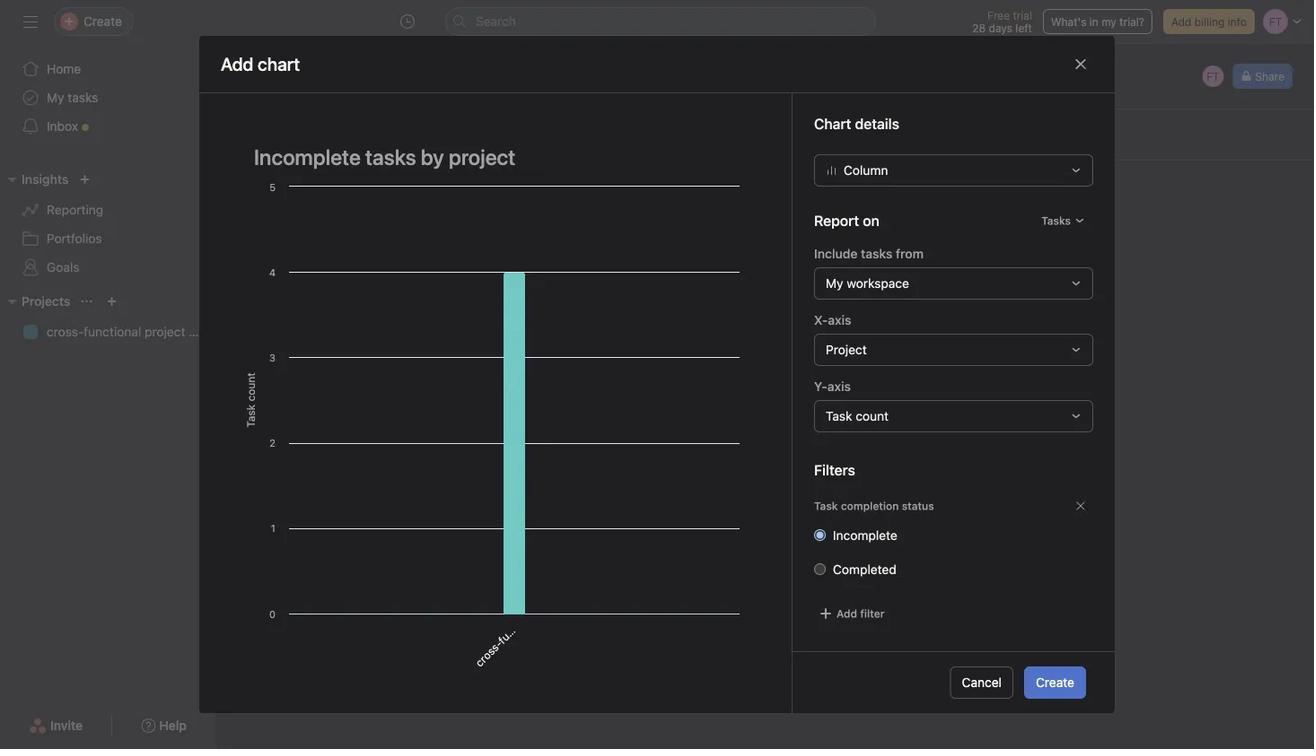 Task type: vqa. For each thing, say whether or not it's contained in the screenshot.
2nd Add task icon
no



Task type: locate. For each thing, give the bounding box(es) containing it.
1 horizontal spatial my
[[826, 276, 843, 291]]

1 vertical spatial my
[[826, 276, 843, 291]]

cancel button
[[950, 667, 1013, 699]]

my tasks link
[[11, 83, 205, 112]]

filters
[[814, 462, 855, 479]]

inbox link
[[11, 112, 205, 141]]

reporting inside insights element
[[47, 202, 103, 217]]

0 horizontal spatial reporting
[[47, 202, 103, 217]]

0 vertical spatial reporting link
[[294, 54, 351, 74]]

0 vertical spatial tasks
[[68, 90, 98, 105]]

share
[[1255, 70, 1284, 83]]

1 horizontal spatial reporting
[[294, 56, 351, 71]]

my inside global element
[[47, 90, 64, 105]]

tasks up workspace
[[861, 246, 892, 261]]

0 vertical spatial reporting
[[294, 56, 351, 71]]

search button
[[445, 7, 876, 36]]

filter
[[860, 607, 885, 620]]

reporting link up new dashboard
[[294, 54, 351, 74]]

plan
[[189, 324, 213, 339]]

tasks inside global element
[[68, 90, 98, 105]]

billing
[[1195, 15, 1225, 28]]

task
[[826, 409, 852, 423], [814, 500, 838, 512]]

new dashboard
[[294, 75, 422, 96]]

Incomplete radio
[[814, 529, 826, 541]]

task inside dropdown button
[[826, 409, 852, 423]]

1 vertical spatial axis
[[827, 379, 851, 394]]

2 vertical spatial add
[[837, 607, 857, 620]]

add chart
[[221, 53, 300, 74]]

add inside dropdown button
[[837, 607, 857, 620]]

1 vertical spatial reporting
[[47, 202, 103, 217]]

1 horizontal spatial tasks
[[861, 246, 892, 261]]

project button
[[814, 334, 1093, 366]]

0 horizontal spatial tasks
[[68, 90, 98, 105]]

axis up 'task count'
[[827, 379, 851, 394]]

axis
[[828, 313, 851, 327], [827, 379, 851, 394]]

axis for y-
[[827, 379, 851, 394]]

invite button
[[17, 710, 94, 742]]

cross-functional project plan link
[[11, 318, 213, 346]]

my for my workspace
[[826, 276, 843, 291]]

home link
[[11, 55, 205, 83]]

Completed radio
[[814, 564, 826, 575]]

my up inbox
[[47, 90, 64, 105]]

add
[[1171, 15, 1191, 28], [487, 348, 507, 361], [837, 607, 857, 620]]

chart
[[510, 348, 536, 361]]

include
[[814, 246, 858, 261]]

0 vertical spatial add
[[1171, 15, 1191, 28]]

1 vertical spatial tasks
[[861, 246, 892, 261]]

close image
[[1074, 57, 1088, 71]]

axis up project
[[828, 313, 851, 327]]

add chart
[[487, 348, 536, 361]]

project
[[826, 342, 867, 357]]

0 vertical spatial task
[[826, 409, 852, 423]]

tasks
[[68, 90, 98, 105], [861, 246, 892, 261]]

reporting up portfolios
[[47, 202, 103, 217]]

task count
[[826, 409, 889, 423]]

reporting link
[[294, 54, 351, 74], [11, 196, 205, 224]]

reporting
[[294, 56, 351, 71], [47, 202, 103, 217]]

add filter button
[[814, 601, 889, 626]]

0 vertical spatial axis
[[828, 313, 851, 327]]

axis for x-
[[828, 313, 851, 327]]

1 vertical spatial reporting link
[[11, 196, 205, 224]]

column button
[[814, 154, 1093, 187]]

insights
[[22, 172, 69, 187]]

column
[[844, 163, 888, 178]]

days
[[989, 22, 1012, 34]]

trial
[[1013, 9, 1032, 22]]

1 horizontal spatial add
[[837, 607, 857, 620]]

share button
[[1233, 64, 1293, 89]]

functional
[[84, 324, 141, 339]]

reporting link up portfolios
[[11, 196, 205, 224]]

status
[[902, 500, 934, 512]]

add billing info
[[1171, 15, 1247, 28]]

add left billing
[[1171, 15, 1191, 28]]

1 horizontal spatial reporting link
[[294, 54, 351, 74]]

show options image
[[431, 79, 445, 93]]

0 vertical spatial my
[[47, 90, 64, 105]]

task up incomplete option
[[814, 500, 838, 512]]

1 vertical spatial add
[[487, 348, 507, 361]]

28
[[972, 22, 986, 34]]

0 horizontal spatial my
[[47, 90, 64, 105]]

project
[[145, 324, 185, 339]]

my
[[47, 90, 64, 105], [826, 276, 843, 291]]

what's in my trial?
[[1051, 15, 1144, 28]]

tasks down the home
[[68, 90, 98, 105]]

my tasks
[[47, 90, 98, 105]]

x-
[[814, 313, 828, 327]]

task completion status
[[814, 500, 934, 512]]

my down include
[[826, 276, 843, 291]]

Incomplete tasks by project text field
[[242, 136, 749, 178]]

what's
[[1051, 15, 1086, 28]]

reporting up new dashboard
[[294, 56, 351, 71]]

a button to remove the filter image
[[1075, 501, 1086, 511]]

my inside dropdown button
[[826, 276, 843, 291]]

1 vertical spatial task
[[814, 500, 838, 512]]

task down y-axis
[[826, 409, 852, 423]]

2 horizontal spatial add
[[1171, 15, 1191, 28]]

invite
[[50, 719, 83, 733]]

ft button
[[1200, 64, 1226, 89]]

search list box
[[445, 7, 876, 36]]

what's in my trial? button
[[1043, 9, 1152, 34]]

0 horizontal spatial reporting link
[[11, 196, 205, 224]]

0 horizontal spatial add
[[487, 348, 507, 361]]

add left filter
[[837, 607, 857, 620]]

left
[[1015, 22, 1032, 34]]

projects element
[[0, 285, 215, 350]]

add left chart
[[487, 348, 507, 361]]



Task type: describe. For each thing, give the bounding box(es) containing it.
y-
[[814, 379, 827, 394]]

search
[[476, 14, 516, 29]]

add for add filter
[[837, 607, 857, 620]]

task for task count
[[826, 409, 852, 423]]

report image
[[248, 66, 269, 87]]

add to starred image
[[456, 79, 470, 93]]

cancel
[[962, 675, 1002, 690]]

tasks for include
[[861, 246, 892, 261]]

create
[[1036, 675, 1074, 690]]

workspace
[[847, 276, 909, 291]]

report on
[[814, 212, 879, 229]]

projects button
[[0, 291, 70, 312]]

in
[[1089, 15, 1098, 28]]

from
[[896, 246, 924, 261]]

add filter
[[837, 607, 885, 620]]

y-axis
[[814, 379, 851, 394]]

projects
[[22, 294, 70, 309]]

goals link
[[11, 253, 205, 282]]

insights element
[[0, 163, 215, 285]]

add for add billing info
[[1171, 15, 1191, 28]]

task for task completion status
[[814, 500, 838, 512]]

count
[[856, 409, 889, 423]]

portfolios
[[47, 231, 102, 246]]

tasks for my
[[68, 90, 98, 105]]

free
[[987, 9, 1010, 22]]

add chart button
[[269, 182, 754, 491]]

add for add chart
[[487, 348, 507, 361]]

insights button
[[0, 169, 69, 190]]

completion
[[841, 500, 899, 512]]

my workspace
[[826, 276, 909, 291]]

cross-functional project plan
[[47, 324, 213, 339]]

goals
[[47, 260, 79, 275]]

my for my tasks
[[47, 90, 64, 105]]

portfolios link
[[11, 224, 205, 253]]

trial?
[[1120, 15, 1144, 28]]

chart details
[[814, 115, 899, 132]]

add billing info button
[[1163, 9, 1255, 34]]

my workspace button
[[814, 267, 1093, 300]]

info
[[1228, 15, 1247, 28]]

include tasks from
[[814, 246, 924, 261]]

task count button
[[814, 400, 1093, 432]]

completed
[[833, 562, 896, 577]]

tasks
[[1041, 214, 1071, 227]]

inbox
[[47, 119, 78, 134]]

x-axis
[[814, 313, 851, 327]]

cross-
[[47, 324, 84, 339]]

free trial 28 days left
[[972, 9, 1032, 34]]

ft
[[1207, 70, 1219, 83]]

hide sidebar image
[[23, 14, 38, 29]]

home
[[47, 61, 81, 76]]

tasks button
[[1033, 208, 1093, 233]]

my
[[1101, 15, 1116, 28]]

create button
[[1024, 667, 1086, 699]]

global element
[[0, 44, 215, 152]]

incomplete
[[833, 528, 897, 543]]



